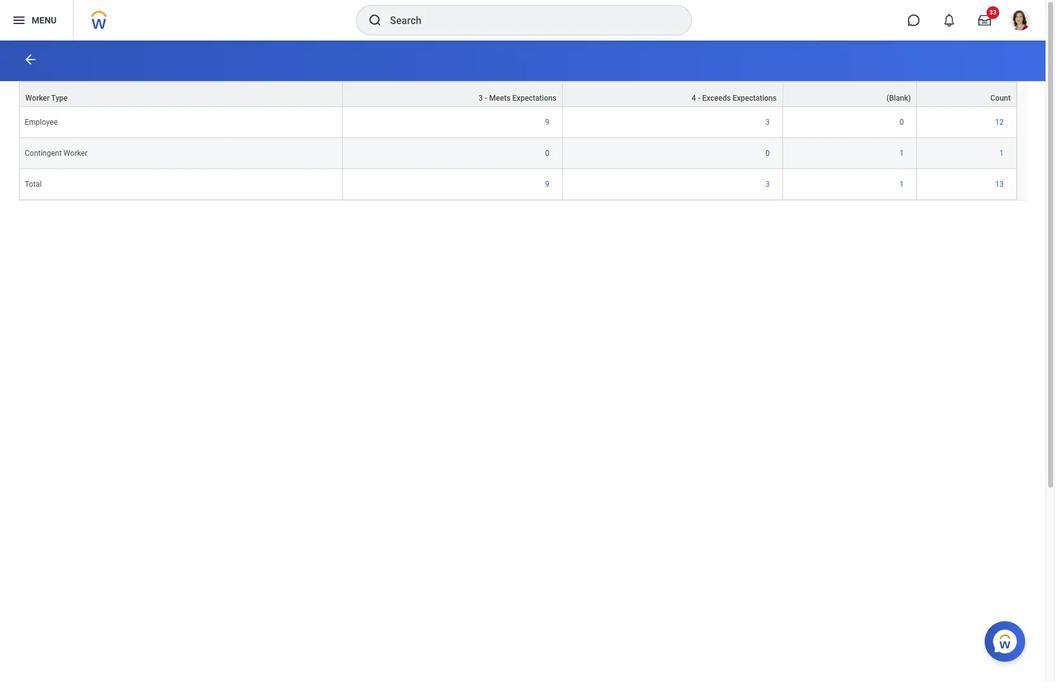 Task type: vqa. For each thing, say whether or not it's contained in the screenshot.
second system from the left
no



Task type: locate. For each thing, give the bounding box(es) containing it.
1 horizontal spatial worker
[[64, 149, 88, 158]]

3 inside 3 - meets expectations popup button
[[479, 94, 483, 103]]

contingent worker
[[25, 149, 88, 158]]

expectations right meets
[[513, 94, 557, 103]]

12 button
[[996, 117, 1006, 128]]

3 - meets expectations button
[[343, 82, 562, 107]]

row
[[19, 82, 1018, 107], [19, 107, 1018, 138], [19, 138, 1018, 169], [19, 169, 1018, 200]]

4
[[692, 94, 696, 103]]

2 horizontal spatial 0
[[900, 118, 905, 127]]

1 vertical spatial 9
[[546, 180, 550, 189]]

33
[[990, 9, 997, 16]]

9
[[546, 118, 550, 127], [546, 180, 550, 189]]

1 9 from the top
[[546, 118, 550, 127]]

worker inside popup button
[[25, 94, 50, 103]]

worker
[[25, 94, 50, 103], [64, 149, 88, 158]]

row containing contingent worker
[[19, 138, 1018, 169]]

3 - meets expectations
[[479, 94, 557, 103]]

1 3 button from the top
[[766, 117, 772, 128]]

0 button
[[900, 117, 906, 128], [546, 148, 552, 159], [766, 148, 772, 159]]

expectations right exceeds
[[733, 94, 777, 103]]

0 vertical spatial 3 button
[[766, 117, 772, 128]]

1 horizontal spatial 0
[[766, 149, 770, 158]]

2 9 from the top
[[546, 180, 550, 189]]

33 button
[[971, 6, 1000, 34]]

0 horizontal spatial worker
[[25, 94, 50, 103]]

1 for 1
[[900, 149, 905, 158]]

2 horizontal spatial 0 button
[[900, 117, 906, 128]]

- right 4
[[698, 94, 701, 103]]

2 - from the left
[[698, 94, 701, 103]]

0 vertical spatial 9 button
[[546, 117, 552, 128]]

search image
[[367, 13, 383, 28]]

0 for leftmost 0 button
[[546, 149, 550, 158]]

-
[[485, 94, 488, 103], [698, 94, 701, 103]]

3 row from the top
[[19, 138, 1018, 169]]

main content containing worker type
[[0, 41, 1046, 207]]

1 horizontal spatial expectations
[[733, 94, 777, 103]]

4 - exceeds expectations
[[692, 94, 777, 103]]

- left meets
[[485, 94, 488, 103]]

expectations
[[513, 94, 557, 103], [733, 94, 777, 103]]

1 button for 1
[[900, 148, 906, 159]]

9 for 1
[[546, 180, 550, 189]]

1
[[900, 149, 905, 158], [1000, 149, 1004, 158], [900, 180, 905, 189]]

0 vertical spatial worker
[[25, 94, 50, 103]]

0 horizontal spatial 0 button
[[546, 148, 552, 159]]

4 row from the top
[[19, 169, 1018, 200]]

total element
[[25, 178, 42, 189]]

9 button
[[546, 117, 552, 128], [546, 179, 552, 190]]

1 - from the left
[[485, 94, 488, 103]]

0 vertical spatial 9
[[546, 118, 550, 127]]

main content
[[0, 41, 1046, 207]]

2 3 button from the top
[[766, 179, 772, 190]]

0
[[900, 118, 905, 127], [546, 149, 550, 158], [766, 149, 770, 158]]

1 horizontal spatial -
[[698, 94, 701, 103]]

- for 4
[[698, 94, 701, 103]]

3 button
[[766, 117, 772, 128], [766, 179, 772, 190]]

1 expectations from the left
[[513, 94, 557, 103]]

1 vertical spatial 3 button
[[766, 179, 772, 190]]

0 horizontal spatial 0
[[546, 149, 550, 158]]

count button
[[918, 82, 1017, 107]]

1 9 button from the top
[[546, 117, 552, 128]]

3
[[479, 94, 483, 103], [766, 118, 770, 127], [766, 180, 770, 189]]

3 for 3 button for 0
[[766, 118, 770, 127]]

9 button for 1
[[546, 179, 552, 190]]

justify image
[[11, 13, 27, 28]]

1 for 13
[[900, 180, 905, 189]]

1 vertical spatial 9 button
[[546, 179, 552, 190]]

notifications large image
[[944, 14, 956, 27]]

type
[[51, 94, 68, 103]]

0 horizontal spatial -
[[485, 94, 488, 103]]

0 horizontal spatial expectations
[[513, 94, 557, 103]]

13
[[996, 180, 1004, 189]]

2 row from the top
[[19, 107, 1018, 138]]

1 vertical spatial 3
[[766, 118, 770, 127]]

2 9 button from the top
[[546, 179, 552, 190]]

4 - exceeds expectations button
[[563, 82, 783, 107]]

- for 3
[[485, 94, 488, 103]]

worker right the contingent
[[64, 149, 88, 158]]

1 button for 13
[[900, 179, 906, 190]]

employee
[[25, 118, 58, 127]]

2 expectations from the left
[[733, 94, 777, 103]]

1 button
[[900, 148, 906, 159], [1000, 148, 1006, 159], [900, 179, 906, 190]]

worker left type
[[25, 94, 50, 103]]

exceeds
[[703, 94, 731, 103]]

2 vertical spatial 3
[[766, 180, 770, 189]]

expectations inside 4 - exceeds expectations popup button
[[733, 94, 777, 103]]

9 button for 0
[[546, 117, 552, 128]]

0 vertical spatial 3
[[479, 94, 483, 103]]

expectations inside 3 - meets expectations popup button
[[513, 94, 557, 103]]

0 for middle 0 button
[[766, 149, 770, 158]]

meets
[[490, 94, 511, 103]]

12
[[996, 118, 1004, 127]]

row containing employee
[[19, 107, 1018, 138]]

1 row from the top
[[19, 82, 1018, 107]]



Task type: describe. For each thing, give the bounding box(es) containing it.
row containing worker type
[[19, 82, 1018, 107]]

0 for the rightmost 0 button
[[900, 118, 905, 127]]

worker type
[[25, 94, 68, 103]]

1 vertical spatial worker
[[64, 149, 88, 158]]

previous page image
[[23, 52, 38, 67]]

3 for 3 button related to 1
[[766, 180, 770, 189]]

(blank) button
[[784, 82, 917, 107]]

expectations for 3 - meets expectations
[[513, 94, 557, 103]]

(blank)
[[887, 94, 911, 103]]

profile logan mcneil image
[[1011, 10, 1031, 33]]

3 button for 1
[[766, 179, 772, 190]]

menu
[[32, 15, 57, 25]]

count
[[991, 94, 1011, 103]]

contingent worker element
[[25, 146, 88, 158]]

row containing total
[[19, 169, 1018, 200]]

13 button
[[996, 179, 1006, 190]]

menu button
[[0, 0, 73, 41]]

total
[[25, 180, 42, 189]]

expectations for 4 - exceeds expectations
[[733, 94, 777, 103]]

employee element
[[25, 115, 58, 127]]

9 for 0
[[546, 118, 550, 127]]

1 horizontal spatial 0 button
[[766, 148, 772, 159]]

3 button for 0
[[766, 117, 772, 128]]

3 for 3 - meets expectations
[[479, 94, 483, 103]]

Search Workday  search field
[[390, 6, 665, 34]]

inbox large image
[[979, 14, 992, 27]]

contingent
[[25, 149, 62, 158]]

worker type button
[[20, 82, 342, 107]]



